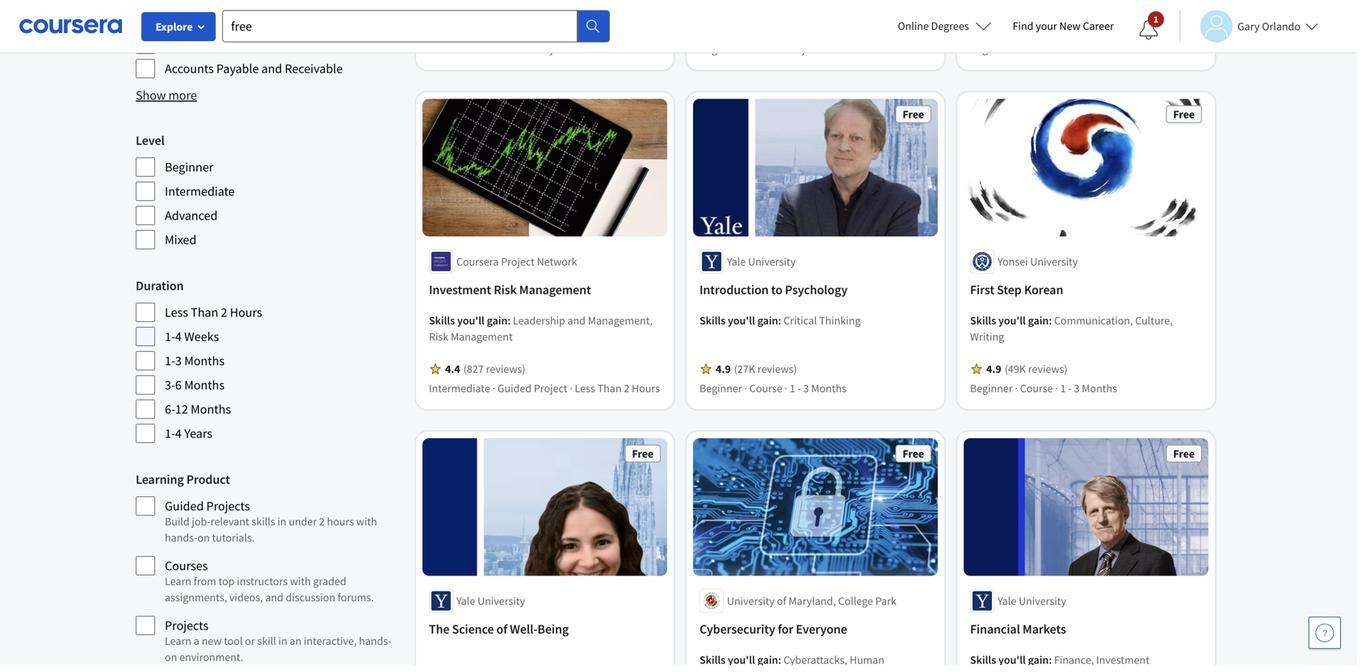 Task type: vqa. For each thing, say whether or not it's contained in the screenshot.
GAIN
yes



Task type: describe. For each thing, give the bounding box(es) containing it.
guided projects
[[165, 498, 250, 515]]

6-
[[165, 402, 175, 418]]

0 vertical spatial management
[[519, 282, 591, 298]]

1- for 1-3 months
[[165, 353, 175, 369]]

skills you'll gain : for step
[[970, 313, 1054, 328]]

6-12 months
[[165, 402, 231, 418]]

show
[[136, 87, 166, 103]]

3-6 months
[[165, 377, 225, 393]]

free for everyone
[[903, 447, 924, 461]]

receivable
[[285, 61, 343, 77]]

explore
[[156, 19, 193, 34]]

4.4
[[445, 362, 460, 376]]

accounting for accounting software
[[165, 36, 225, 53]]

months down thinking
[[811, 381, 847, 396]]

level group
[[136, 131, 400, 250]]

career
[[1083, 19, 1114, 33]]

0 vertical spatial weeks
[[1082, 42, 1112, 56]]

find your new career
[[1013, 19, 1114, 33]]

1- for 1-4 years
[[165, 426, 175, 442]]

instructors
[[237, 574, 288, 589]]

4.6
[[986, 22, 1001, 37]]

show notifications image
[[1139, 20, 1158, 40]]

investment
[[429, 282, 491, 298]]

than inside duration group
[[191, 305, 218, 321]]

you'll for investment
[[457, 313, 485, 328]]

build
[[165, 515, 190, 529]]

with inside build job-relevant skills in under 2 hours with hands-on tutorials.
[[356, 515, 377, 529]]

leadership and management, risk management
[[429, 313, 653, 344]]

courses
[[165, 558, 208, 574]]

1-3 months
[[165, 353, 225, 369]]

learn for projects
[[165, 634, 191, 649]]

tutorials.
[[212, 531, 255, 545]]

interactive,
[[304, 634, 357, 649]]

financial
[[970, 621, 1020, 638]]

learning product group
[[136, 470, 400, 666]]

(49k
[[1005, 362, 1026, 376]]

skills for investment risk management
[[429, 313, 455, 328]]

reviews) for first step korean
[[1028, 362, 1068, 376]]

4 for years
[[175, 426, 182, 442]]

product
[[186, 472, 230, 488]]

3 inside duration group
[[175, 353, 182, 369]]

guided inside learning product 'group'
[[165, 498, 204, 515]]

and inside leadership and management, risk management
[[567, 313, 586, 328]]

financial markets
[[970, 621, 1066, 638]]

accounting software
[[165, 36, 276, 53]]

online degrees
[[898, 19, 969, 33]]

2 vertical spatial intermediate
[[429, 381, 490, 396]]

free for psychology
[[903, 107, 924, 122]]

management inside leadership and management, risk management
[[451, 330, 513, 344]]

the
[[429, 621, 450, 638]]

first step korean link
[[970, 280, 1202, 300]]

: for first
[[1049, 313, 1052, 328]]

years
[[184, 426, 212, 442]]

months for 1-3 months
[[184, 353, 225, 369]]

hours
[[327, 515, 354, 529]]

introduction to psychology
[[700, 282, 848, 298]]

to
[[771, 282, 783, 298]]

2 : from the left
[[778, 313, 781, 328]]

: for investment
[[508, 313, 511, 328]]

yale for the
[[456, 594, 475, 609]]

yonsei
[[998, 254, 1028, 269]]

coursera
[[456, 254, 499, 269]]

(2.1k
[[1005, 22, 1029, 37]]

college
[[838, 594, 873, 609]]

an
[[290, 634, 302, 649]]

yonsei university
[[998, 254, 1078, 269]]

gain for investment
[[487, 313, 508, 328]]

degrees
[[931, 19, 969, 33]]

beginner inside level 'group'
[[165, 159, 213, 175]]

investment risk management
[[429, 282, 591, 298]]

online
[[898, 19, 929, 33]]

course for introduction to psychology
[[749, 381, 782, 396]]

duration
[[136, 278, 184, 294]]

you'll for first
[[999, 313, 1026, 328]]

network
[[537, 254, 577, 269]]

months down communication, culture, writing
[[1082, 381, 1117, 396]]

- down new
[[1068, 42, 1072, 56]]

1 inside button
[[1154, 13, 1159, 25]]

relevant
[[211, 515, 249, 529]]

0 vertical spatial 4
[[1074, 42, 1080, 56]]

risk inside leadership and management, risk management
[[429, 330, 449, 344]]

2 skills from the left
[[700, 313, 726, 328]]

gary orlando button
[[1179, 10, 1318, 42]]

beginner · guided project · less than 2 hours
[[700, 42, 912, 56]]

What do you want to learn? text field
[[222, 10, 578, 42]]

learning product
[[136, 472, 230, 488]]

korean
[[1024, 282, 1063, 298]]

mixed
[[165, 232, 197, 248]]

learn a new tool or skill in an interactive, hands- on environment.
[[165, 634, 392, 665]]

1 button
[[1126, 11, 1171, 49]]

everyone
[[796, 621, 847, 638]]

- for introduction to psychology
[[798, 381, 801, 396]]

show more button
[[136, 86, 197, 105]]

job-
[[192, 515, 211, 529]]

coursera image
[[19, 13, 122, 39]]

explore button
[[141, 12, 216, 41]]

being
[[538, 621, 569, 638]]

culture,
[[1135, 313, 1173, 328]]

communication, culture, writing
[[970, 313, 1173, 344]]

1-4 weeks
[[165, 329, 219, 345]]

park
[[875, 594, 897, 609]]

science
[[452, 621, 494, 638]]

assignments,
[[165, 591, 227, 605]]

4.9 (49k reviews)
[[986, 362, 1068, 376]]

orlando
[[1262, 19, 1301, 34]]

1 for 4.9 (49k reviews)
[[1060, 381, 1066, 396]]

hours inside duration group
[[230, 305, 262, 321]]

on for projects
[[165, 650, 177, 665]]

and inside learn from top instructors with graded assignments, videos, and discussion forums.
[[265, 591, 283, 605]]



Task type: locate. For each thing, give the bounding box(es) containing it.
beginner · course · 1 - 3 months for step
[[970, 381, 1117, 396]]

1 horizontal spatial of
[[777, 594, 786, 609]]

management
[[519, 282, 591, 298], [451, 330, 513, 344]]

0 horizontal spatial yale
[[456, 594, 475, 609]]

from
[[194, 574, 216, 589]]

1 vertical spatial risk
[[429, 330, 449, 344]]

1 vertical spatial intermediate · guided project · less than 2 hours
[[429, 381, 660, 396]]

gain down introduction to psychology
[[757, 313, 778, 328]]

0 horizontal spatial gain
[[487, 313, 508, 328]]

on for guided projects
[[197, 531, 210, 545]]

3 for first step korean
[[1074, 381, 1080, 396]]

learning
[[136, 472, 184, 488]]

(27k
[[734, 362, 755, 376]]

skills you'll gain : down investment
[[429, 313, 513, 328]]

software
[[228, 36, 276, 53]]

top
[[219, 574, 235, 589]]

0 horizontal spatial risk
[[429, 330, 449, 344]]

markets
[[1023, 621, 1066, 638]]

0 horizontal spatial of
[[496, 621, 507, 638]]

3 you'll from the left
[[999, 313, 1026, 328]]

first
[[970, 282, 995, 298]]

- down critical
[[798, 381, 801, 396]]

hands- right interactive,
[[359, 634, 392, 649]]

a
[[194, 634, 199, 649]]

in inside learn a new tool or skill in an interactive, hands- on environment.
[[278, 634, 287, 649]]

1 horizontal spatial you'll
[[728, 313, 755, 328]]

projects
[[206, 498, 250, 515], [165, 618, 209, 634]]

1 vertical spatial on
[[165, 650, 177, 665]]

discussion
[[286, 591, 335, 605]]

reviews) right (827
[[486, 362, 526, 376]]

2 vertical spatial 4
[[175, 426, 182, 442]]

1 vertical spatial learn
[[165, 634, 191, 649]]

beginner · course · 1 - 3 months for to
[[700, 381, 847, 396]]

2 beginner · course · 1 - 3 months from the left
[[970, 381, 1117, 396]]

university up cybersecurity
[[727, 594, 775, 609]]

skills down introduction
[[700, 313, 726, 328]]

1 horizontal spatial yale
[[727, 254, 746, 269]]

intermediate inside level 'group'
[[165, 183, 235, 200]]

yale university up the science of well-being at bottom
[[456, 594, 525, 609]]

0 horizontal spatial hands-
[[165, 531, 197, 545]]

2 horizontal spatial 3
[[1074, 381, 1080, 396]]

weeks inside duration group
[[184, 329, 219, 345]]

2 accounting from the top
[[165, 36, 225, 53]]

reviews) right (27k
[[758, 362, 797, 376]]

1 horizontal spatial skills you'll gain :
[[970, 313, 1054, 328]]

0 horizontal spatial 3
[[175, 353, 182, 369]]

build job-relevant skills in under 2 hours with hands-on tutorials.
[[165, 515, 377, 545]]

yale university up introduction to psychology
[[727, 254, 796, 269]]

accounting up accounting software
[[165, 12, 225, 28]]

course down 4.9 (27k reviews)
[[749, 381, 782, 396]]

learn for courses
[[165, 574, 191, 589]]

accounts payable and receivable
[[165, 61, 343, 77]]

payable
[[216, 61, 259, 77]]

duration group
[[136, 276, 400, 444]]

with up discussion
[[290, 574, 311, 589]]

0 vertical spatial and
[[261, 61, 282, 77]]

hands- inside build job-relevant skills in under 2 hours with hands-on tutorials.
[[165, 531, 197, 545]]

1 horizontal spatial 4.9
[[986, 362, 1001, 376]]

yale for introduction
[[727, 254, 746, 269]]

hands- for projects
[[359, 634, 392, 649]]

4.4 (827 reviews)
[[445, 362, 526, 376]]

1 horizontal spatial 3
[[803, 381, 809, 396]]

months for 6-12 months
[[191, 402, 231, 418]]

management up 4.4 (827 reviews)
[[451, 330, 513, 344]]

online degrees button
[[885, 8, 1005, 44]]

1 horizontal spatial weeks
[[1082, 42, 1112, 56]]

: down korean
[[1049, 313, 1052, 328]]

1 down 4.9 (49k reviews) at the bottom right of the page
[[1060, 381, 1066, 396]]

2 horizontal spatial :
[[1049, 313, 1052, 328]]

1 skills you'll gain : from the left
[[429, 313, 513, 328]]

you'll
[[457, 313, 485, 328], [728, 313, 755, 328], [999, 313, 1026, 328]]

in left an
[[278, 634, 287, 649]]

the science of well-being
[[429, 621, 569, 638]]

1 intermediate · guided project · less than 2 hours from the top
[[429, 42, 660, 56]]

1 gain from the left
[[487, 313, 508, 328]]

on left environment.
[[165, 650, 177, 665]]

yale up introduction
[[727, 254, 746, 269]]

university for psychology
[[748, 254, 796, 269]]

0 vertical spatial hands-
[[165, 531, 197, 545]]

: left critical
[[778, 313, 781, 328]]

cybersecurity for everyone
[[700, 621, 847, 638]]

beginner · course · 1 - 3 months
[[700, 381, 847, 396], [970, 381, 1117, 396]]

4.9 (27k reviews)
[[716, 362, 797, 376]]

learn inside learn a new tool or skill in an interactive, hands- on environment.
[[165, 634, 191, 649]]

course down 4.9 (49k reviews) at the bottom right of the page
[[1020, 381, 1053, 396]]

university for korean
[[1030, 254, 1078, 269]]

2 horizontal spatial gain
[[1028, 313, 1049, 328]]

free for korean
[[1173, 107, 1195, 122]]

3 skills from the left
[[970, 313, 996, 328]]

2 inside build job-relevant skills in under 2 hours with hands-on tutorials.
[[319, 515, 325, 529]]

·
[[492, 42, 495, 56], [570, 42, 573, 56], [744, 42, 747, 56], [822, 42, 825, 56], [1015, 42, 1018, 56], [1055, 42, 1058, 56], [492, 381, 495, 396], [570, 381, 573, 396], [744, 381, 747, 396], [785, 381, 788, 396], [1015, 381, 1018, 396], [1055, 381, 1058, 396]]

less inside duration group
[[165, 305, 188, 321]]

skills you'll gain :
[[429, 313, 513, 328], [970, 313, 1054, 328]]

or
[[245, 634, 255, 649]]

well-
[[510, 621, 538, 638]]

first step korean
[[970, 282, 1063, 298]]

1 down find your new career "link"
[[1060, 42, 1066, 56]]

0 vertical spatial intermediate
[[429, 42, 490, 56]]

beginner
[[700, 42, 742, 56], [970, 42, 1013, 56], [165, 159, 213, 175], [700, 381, 742, 396], [970, 381, 1013, 396]]

reviews) for introduction to psychology
[[758, 362, 797, 376]]

1 4.9 from the left
[[716, 362, 731, 376]]

1 beginner · course · 1 - 3 months from the left
[[700, 381, 847, 396]]

1 vertical spatial weeks
[[184, 329, 219, 345]]

0 horizontal spatial skills you'll gain :
[[429, 313, 513, 328]]

weeks up 1-3 months
[[184, 329, 219, 345]]

in inside build job-relevant skills in under 2 hours with hands-on tutorials.
[[277, 515, 286, 529]]

gary orlando
[[1238, 19, 1301, 34]]

2 4.9 from the left
[[986, 362, 1001, 376]]

months for 3-6 months
[[184, 377, 225, 393]]

1 you'll from the left
[[457, 313, 485, 328]]

1- for 1-4 weeks
[[165, 329, 175, 345]]

beginner · course · 1 - 3 months down 4.9 (27k reviews)
[[700, 381, 847, 396]]

accounting up "accounts"
[[165, 36, 225, 53]]

critical
[[784, 313, 817, 328]]

1 horizontal spatial hands-
[[359, 634, 392, 649]]

university of maryland, college park
[[727, 594, 897, 609]]

help center image
[[1315, 624, 1335, 643]]

gain down investment risk management
[[487, 313, 508, 328]]

and
[[261, 61, 282, 77], [567, 313, 586, 328], [265, 591, 283, 605]]

3 up 6
[[175, 353, 182, 369]]

introduction
[[700, 282, 769, 298]]

months up 3-6 months
[[184, 353, 225, 369]]

2 vertical spatial and
[[265, 591, 283, 605]]

beginner · course · 1 - 4 weeks
[[970, 42, 1112, 56]]

4 for weeks
[[175, 329, 182, 345]]

course for first step korean
[[1020, 381, 1053, 396]]

0 vertical spatial accounting
[[165, 12, 225, 28]]

2 gain from the left
[[757, 313, 778, 328]]

1 horizontal spatial :
[[778, 313, 781, 328]]

0 vertical spatial risk
[[494, 282, 517, 298]]

thinking
[[819, 313, 861, 328]]

management down network
[[519, 282, 591, 298]]

1 vertical spatial 4
[[175, 329, 182, 345]]

skills down investment
[[429, 313, 455, 328]]

videos,
[[229, 591, 263, 605]]

skill
[[257, 634, 276, 649]]

4 down new
[[1074, 42, 1080, 56]]

1 horizontal spatial on
[[197, 531, 210, 545]]

1 horizontal spatial risk
[[494, 282, 517, 298]]

4.9 for first
[[986, 362, 1001, 376]]

skills up writing
[[970, 313, 996, 328]]

1 skills from the left
[[429, 313, 455, 328]]

3 gain from the left
[[1028, 313, 1049, 328]]

you'll down introduction
[[728, 313, 755, 328]]

0 vertical spatial intermediate · guided project · less than 2 hours
[[429, 42, 660, 56]]

beginner for 4.9 (49k reviews)
[[970, 381, 1013, 396]]

2 horizontal spatial yale university
[[998, 594, 1066, 609]]

1 right career
[[1154, 13, 1159, 25]]

1 horizontal spatial gain
[[757, 313, 778, 328]]

yale up financial markets
[[998, 594, 1017, 609]]

12
[[175, 402, 188, 418]]

1 vertical spatial hands-
[[359, 634, 392, 649]]

yale university up markets
[[998, 594, 1066, 609]]

more
[[168, 87, 197, 103]]

psychology
[[785, 282, 848, 298]]

3 for introduction to psychology
[[803, 381, 809, 396]]

1 horizontal spatial management
[[519, 282, 591, 298]]

in right skills
[[277, 515, 286, 529]]

environment.
[[179, 650, 243, 665]]

financial markets link
[[970, 620, 1202, 639]]

yale up science
[[456, 594, 475, 609]]

with right hours
[[356, 515, 377, 529]]

2 learn from the top
[[165, 634, 191, 649]]

yale university for of
[[456, 594, 525, 609]]

- down communication, culture, writing
[[1068, 381, 1072, 396]]

1 vertical spatial projects
[[165, 618, 209, 634]]

of left well-
[[496, 621, 507, 638]]

hands-
[[165, 531, 197, 545], [359, 634, 392, 649]]

hands- down build
[[165, 531, 197, 545]]

0 vertical spatial on
[[197, 531, 210, 545]]

management,
[[588, 313, 653, 328]]

1 vertical spatial of
[[496, 621, 507, 638]]

0 vertical spatial 1-
[[165, 329, 175, 345]]

0 horizontal spatial skills
[[429, 313, 455, 328]]

introduction to psychology link
[[700, 280, 931, 300]]

new
[[202, 634, 222, 649]]

university for of
[[478, 594, 525, 609]]

advanced
[[165, 208, 218, 224]]

reviews) up beginner · course · 1 - 4 weeks
[[1031, 22, 1071, 37]]

reviews) for investment risk management
[[486, 362, 526, 376]]

of up for
[[777, 594, 786, 609]]

1 horizontal spatial with
[[356, 515, 377, 529]]

4.9 left (49k
[[986, 362, 1001, 376]]

0 horizontal spatial beginner · course · 1 - 3 months
[[700, 381, 847, 396]]

risk down coursera project network
[[494, 282, 517, 298]]

2 intermediate · guided project · less than 2 hours from the top
[[429, 381, 660, 396]]

skills you'll gain : critical thinking
[[700, 313, 861, 328]]

4.9 for introduction
[[716, 362, 731, 376]]

on inside learn a new tool or skill in an interactive, hands- on environment.
[[165, 650, 177, 665]]

skills you'll gain : up writing
[[970, 313, 1054, 328]]

3-
[[165, 377, 175, 393]]

0 horizontal spatial on
[[165, 650, 177, 665]]

beginner for 4.9 (27k reviews)
[[700, 381, 742, 396]]

1 vertical spatial and
[[567, 313, 586, 328]]

the science of well-being link
[[429, 620, 661, 639]]

3 down critical
[[803, 381, 809, 396]]

hands- inside learn a new tool or skill in an interactive, hands- on environment.
[[359, 634, 392, 649]]

leadership
[[513, 313, 565, 328]]

with inside learn from top instructors with graded assignments, videos, and discussion forums.
[[290, 574, 311, 589]]

gain for first
[[1028, 313, 1049, 328]]

under
[[289, 515, 317, 529]]

risk up 4.4
[[429, 330, 449, 344]]

2 inside duration group
[[221, 305, 227, 321]]

you'll down investment
[[457, 313, 485, 328]]

beginner for 4.6 (2.1k reviews)
[[970, 42, 1013, 56]]

1 : from the left
[[508, 313, 511, 328]]

0 vertical spatial projects
[[206, 498, 250, 515]]

hands- for guided projects
[[165, 531, 197, 545]]

and down software
[[261, 61, 282, 77]]

you'll up writing
[[999, 313, 1026, 328]]

2 horizontal spatial you'll
[[999, 313, 1026, 328]]

0 horizontal spatial yale university
[[456, 594, 525, 609]]

projects down assignments,
[[165, 618, 209, 634]]

1 vertical spatial accounting
[[165, 36, 225, 53]]

0 horizontal spatial management
[[451, 330, 513, 344]]

1 horizontal spatial skills
[[700, 313, 726, 328]]

projects up the tutorials.
[[206, 498, 250, 515]]

and right leadership
[[567, 313, 586, 328]]

gain
[[487, 313, 508, 328], [757, 313, 778, 328], [1028, 313, 1049, 328]]

4 up 1-3 months
[[175, 329, 182, 345]]

3
[[175, 353, 182, 369], [803, 381, 809, 396], [1074, 381, 1080, 396]]

yale for financial
[[998, 594, 1017, 609]]

university up markets
[[1019, 594, 1066, 609]]

1- up 3-
[[165, 353, 175, 369]]

1
[[1154, 13, 1159, 25], [1060, 42, 1066, 56], [790, 381, 795, 396], [1060, 381, 1066, 396]]

months up 6-12 months
[[184, 377, 225, 393]]

1 down 4.9 (27k reviews)
[[790, 381, 795, 396]]

course down 4.6 (2.1k reviews)
[[1020, 42, 1053, 56]]

1 for 4.9 (27k reviews)
[[790, 381, 795, 396]]

4
[[1074, 42, 1080, 56], [175, 329, 182, 345], [175, 426, 182, 442]]

3 1- from the top
[[165, 426, 175, 442]]

skills you'll gain : for risk
[[429, 313, 513, 328]]

accounts
[[165, 61, 214, 77]]

1 horizontal spatial yale university
[[727, 254, 796, 269]]

2 you'll from the left
[[728, 313, 755, 328]]

beginner · course · 1 - 3 months down 4.9 (49k reviews) at the bottom right of the page
[[970, 381, 1117, 396]]

1- down 6-
[[165, 426, 175, 442]]

on inside build job-relevant skills in under 2 hours with hands-on tutorials.
[[197, 531, 210, 545]]

1 vertical spatial in
[[278, 634, 287, 649]]

0 horizontal spatial weeks
[[184, 329, 219, 345]]

reviews)
[[1031, 22, 1071, 37], [486, 362, 526, 376], [758, 362, 797, 376], [1028, 362, 1068, 376]]

0 vertical spatial of
[[777, 594, 786, 609]]

of inside the science of well-being link
[[496, 621, 507, 638]]

weeks down career
[[1082, 42, 1112, 56]]

0 vertical spatial with
[[356, 515, 377, 529]]

tool
[[224, 634, 243, 649]]

university up introduction to psychology
[[748, 254, 796, 269]]

less than 2 hours
[[165, 305, 262, 321]]

on down job-
[[197, 531, 210, 545]]

2 vertical spatial 1-
[[165, 426, 175, 442]]

accounting
[[165, 12, 225, 28], [165, 36, 225, 53]]

and down "instructors"
[[265, 591, 283, 605]]

gary
[[1238, 19, 1260, 34]]

2 skills you'll gain : from the left
[[970, 313, 1054, 328]]

0 vertical spatial learn
[[165, 574, 191, 589]]

: left leadership
[[508, 313, 511, 328]]

0 horizontal spatial with
[[290, 574, 311, 589]]

None search field
[[222, 10, 610, 42]]

1 for 4.6 (2.1k reviews)
[[1060, 42, 1066, 56]]

0 horizontal spatial you'll
[[457, 313, 485, 328]]

- for first step korean
[[1068, 381, 1072, 396]]

0 horizontal spatial 4.9
[[716, 362, 731, 376]]

learn
[[165, 574, 191, 589], [165, 634, 191, 649]]

communication,
[[1054, 313, 1133, 328]]

1 accounting from the top
[[165, 12, 225, 28]]

accounting for accounting
[[165, 12, 225, 28]]

cybersecurity for everyone link
[[700, 620, 931, 639]]

learn up assignments,
[[165, 574, 191, 589]]

1 horizontal spatial beginner · course · 1 - 3 months
[[970, 381, 1117, 396]]

learn left a
[[165, 634, 191, 649]]

0 vertical spatial in
[[277, 515, 286, 529]]

1 vertical spatial with
[[290, 574, 311, 589]]

2 horizontal spatial yale
[[998, 594, 1017, 609]]

1-4 years
[[165, 426, 212, 442]]

2
[[624, 42, 630, 56], [876, 42, 881, 56], [221, 305, 227, 321], [624, 381, 630, 396], [319, 515, 325, 529]]

skills
[[252, 515, 275, 529]]

months up the years
[[191, 402, 231, 418]]

yale university for psychology
[[727, 254, 796, 269]]

3 down communication, culture, writing
[[1074, 381, 1080, 396]]

1 vertical spatial 1-
[[165, 353, 175, 369]]

course
[[1020, 42, 1053, 56], [749, 381, 782, 396], [1020, 381, 1053, 396]]

university up korean
[[1030, 254, 1078, 269]]

1 learn from the top
[[165, 574, 191, 589]]

university up the science of well-being at bottom
[[478, 594, 525, 609]]

1- up 1-3 months
[[165, 329, 175, 345]]

1 vertical spatial management
[[451, 330, 513, 344]]

for
[[778, 621, 793, 638]]

3 : from the left
[[1049, 313, 1052, 328]]

gain down korean
[[1028, 313, 1049, 328]]

2 horizontal spatial skills
[[970, 313, 996, 328]]

4 left the years
[[175, 426, 182, 442]]

forums.
[[338, 591, 374, 605]]

writing
[[970, 330, 1004, 344]]

learn inside learn from top instructors with graded assignments, videos, and discussion forums.
[[165, 574, 191, 589]]

cybersecurity
[[700, 621, 775, 638]]

2 1- from the top
[[165, 353, 175, 369]]

0 horizontal spatial :
[[508, 313, 511, 328]]

4.9 left (27k
[[716, 362, 731, 376]]

skills for first step korean
[[970, 313, 996, 328]]

1 1- from the top
[[165, 329, 175, 345]]

reviews) right (49k
[[1028, 362, 1068, 376]]

1 vertical spatial intermediate
[[165, 183, 235, 200]]



